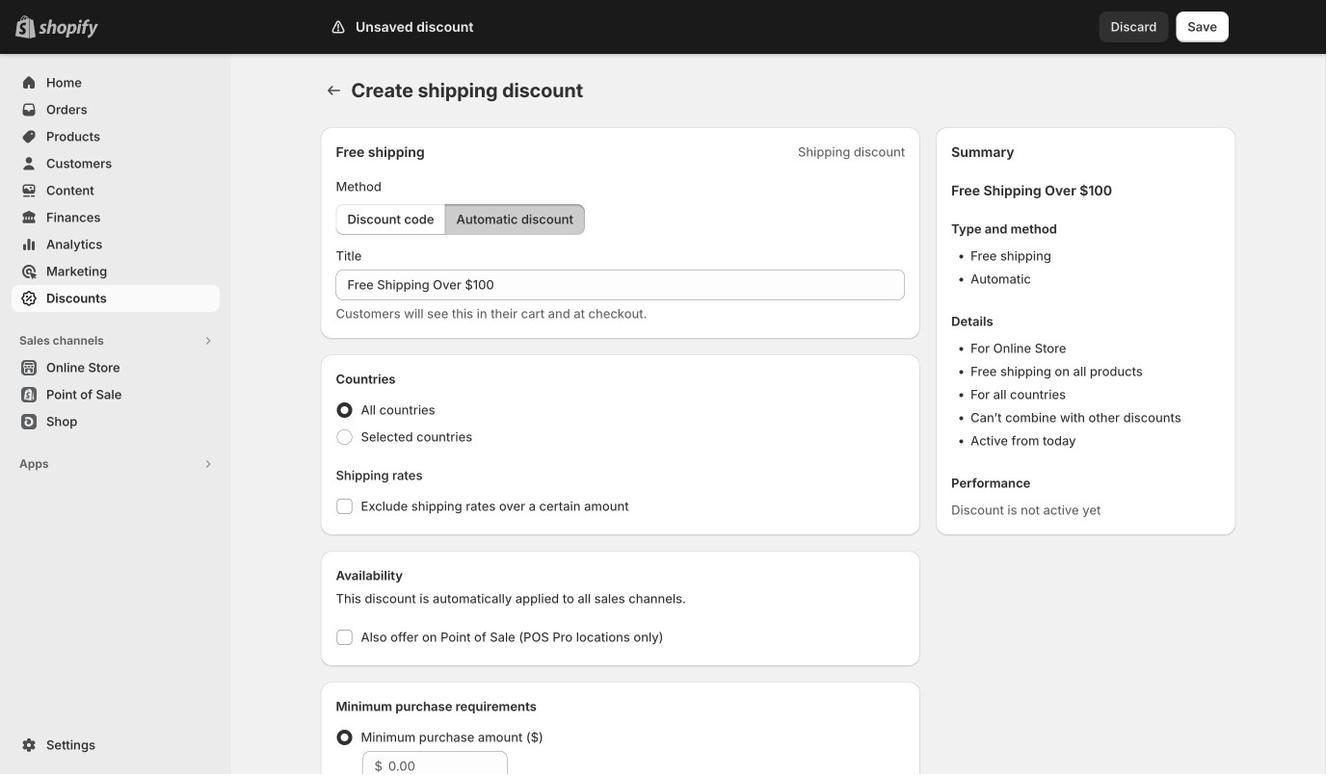 Task type: describe. For each thing, give the bounding box(es) containing it.
shopify image
[[39, 19, 98, 38]]

0.00 text field
[[388, 752, 507, 775]]



Task type: vqa. For each thing, say whether or not it's contained in the screenshot.
"Search collections" text box
no



Task type: locate. For each thing, give the bounding box(es) containing it.
None text field
[[336, 270, 905, 301]]



